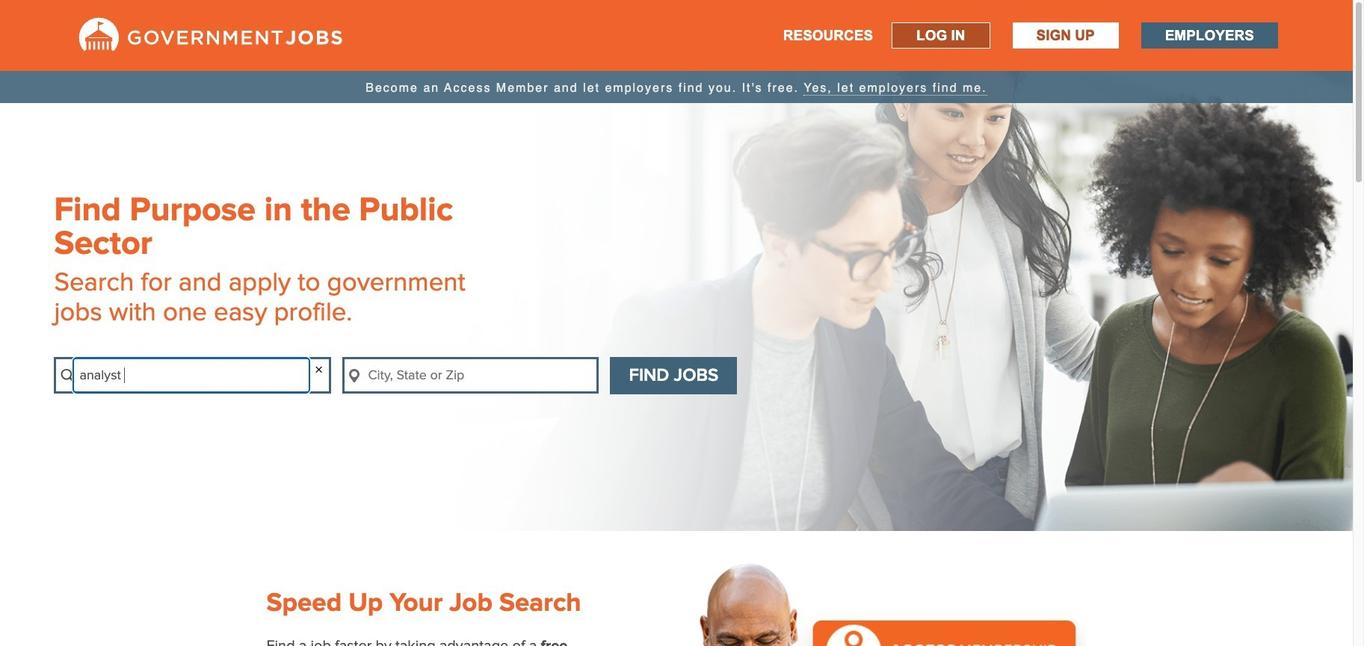 Task type: vqa. For each thing, say whether or not it's contained in the screenshot.
the Find Jobs City, State or Zip text field in the left bottom of the page
yes



Task type: locate. For each thing, give the bounding box(es) containing it.
header navigation
[[0, 0, 1353, 71]]

None search field
[[54, 357, 770, 409]]



Task type: describe. For each thing, give the bounding box(es) containing it.
Find Job Title, Keyword text field
[[75, 360, 308, 392]]

Find Jobs City, State or Zip text field
[[364, 360, 597, 392]]



